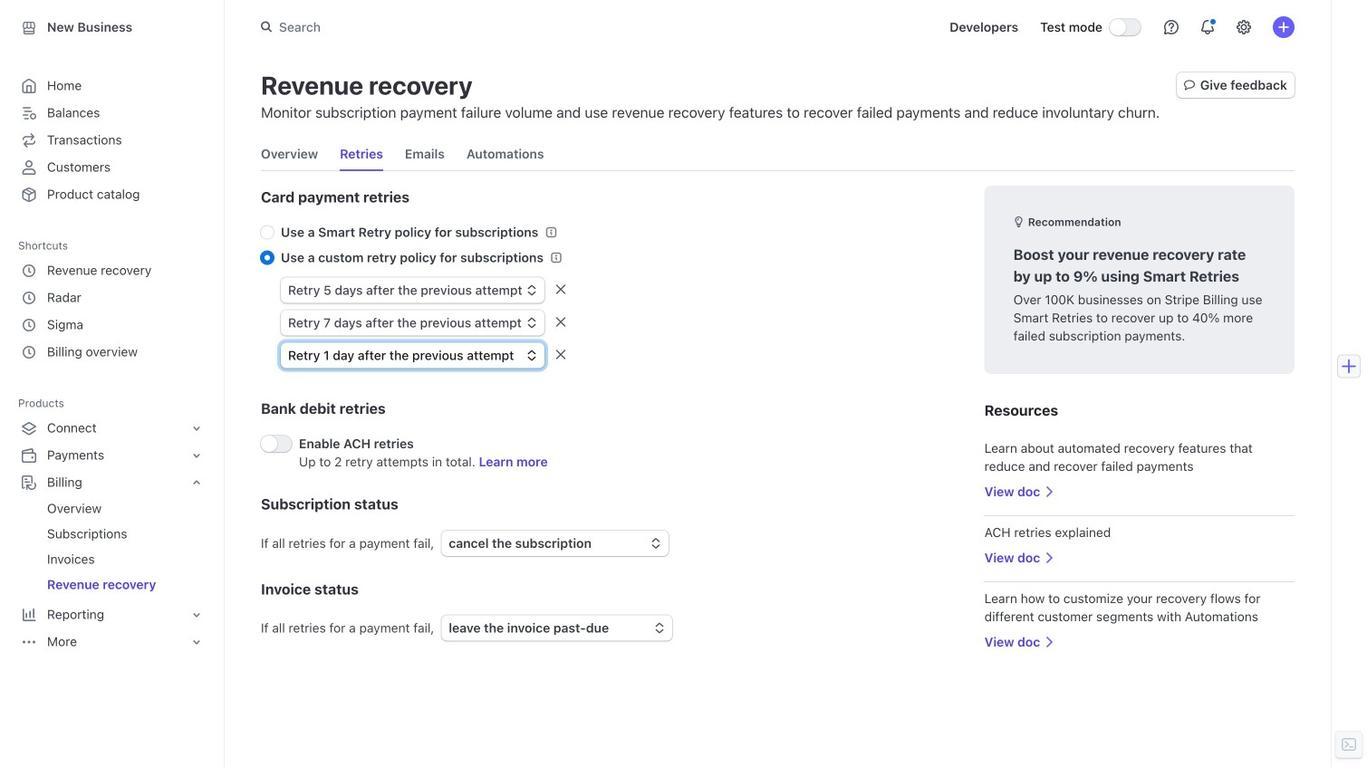 Task type: describe. For each thing, give the bounding box(es) containing it.
core navigation links element
[[18, 72, 206, 208]]

Search text field
[[250, 11, 761, 44]]

shortcuts element for second products element from the bottom
[[18, 257, 206, 366]]

settings image
[[1237, 20, 1251, 34]]

Test mode checkbox
[[1110, 19, 1141, 35]]



Task type: vqa. For each thing, say whether or not it's contained in the screenshot.
Recent element
no



Task type: locate. For each thing, give the bounding box(es) containing it.
shortcuts element for first products element from the bottom
[[18, 234, 206, 366]]

2 products element from the top
[[18, 415, 209, 656]]

products element
[[18, 391, 209, 656], [18, 415, 209, 656]]

1 shortcuts element from the top
[[18, 234, 206, 366]]

None checkbox
[[261, 436, 292, 452]]

1 products element from the top
[[18, 391, 209, 656]]

None search field
[[250, 11, 761, 44]]

tab list
[[261, 138, 544, 170]]

help image
[[1164, 20, 1179, 34]]

2 shortcuts element from the top
[[18, 257, 206, 366]]

shortcuts element
[[18, 234, 206, 366], [18, 257, 206, 366]]

None radio
[[261, 226, 274, 239], [261, 252, 274, 264], [261, 226, 274, 239], [261, 252, 274, 264]]



